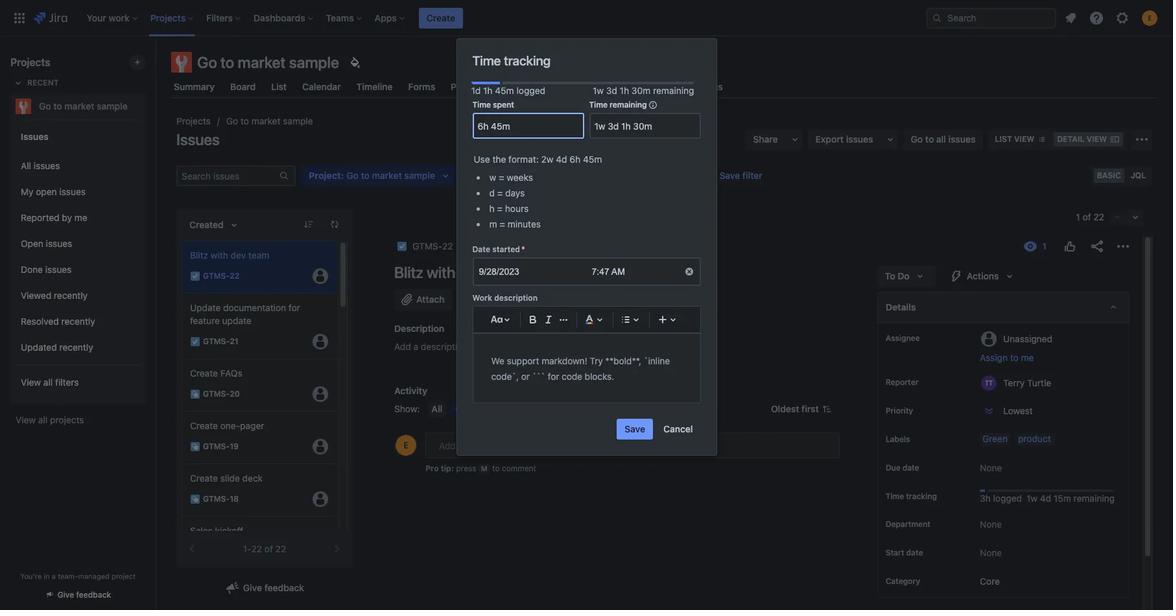 Task type: vqa. For each thing, say whether or not it's contained in the screenshot.
third P1374-
no



Task type: locate. For each thing, give the bounding box(es) containing it.
time up the 1d
[[472, 53, 501, 68]]

dev down date
[[459, 263, 483, 281]]

0 horizontal spatial add
[[394, 341, 411, 352]]

1 vertical spatial date
[[906, 548, 923, 558]]

list right go to all issues
[[995, 134, 1012, 144]]

you're in a team-managed project
[[20, 572, 135, 580]]

with up update
[[211, 250, 228, 261]]

newest first image
[[821, 404, 832, 414]]

bold ⌘b image
[[525, 312, 541, 328]]

issue up bold ⌘b image
[[530, 294, 552, 305]]

history
[[515, 403, 546, 414]]

work log
[[559, 403, 597, 414]]

0 horizontal spatial projects
[[10, 56, 50, 68]]

issues up viewed recently
[[45, 264, 72, 275]]

group
[[16, 119, 140, 403], [16, 149, 140, 364]]

save for save
[[625, 424, 645, 435]]

1 vertical spatial task image
[[190, 337, 200, 347]]

30m
[[632, 85, 651, 96]]

Search field
[[927, 7, 1056, 28]]

0 vertical spatial all
[[21, 160, 31, 171]]

projects
[[50, 414, 84, 425]]

work left log
[[559, 403, 581, 414]]

all up my
[[21, 160, 31, 171]]

kickoff
[[215, 525, 243, 536]]

a inside button
[[499, 294, 504, 305]]

1 horizontal spatial list
[[995, 134, 1012, 144]]

1h right 3d
[[620, 85, 629, 96]]

view right detail
[[1087, 134, 1107, 144]]

sub task image for create one-pager
[[190, 442, 200, 452]]

all right show:
[[431, 403, 442, 414]]

reports
[[535, 81, 569, 92]]

gtms-19
[[203, 442, 239, 452]]

1 horizontal spatial feedback
[[264, 582, 304, 593]]

a for description...
[[413, 341, 418, 352]]

create one-pager
[[190, 420, 264, 431]]

viewed recently
[[21, 290, 88, 301]]

task image for update documentation for feature update
[[190, 337, 200, 347]]

0 vertical spatial all
[[936, 134, 946, 145]]

1 view from the left
[[1014, 134, 1034, 144]]

1 horizontal spatial 1w
[[1027, 493, 1038, 504]]

1 task image from the top
[[190, 271, 200, 281]]

1 vertical spatial sub task image
[[190, 442, 200, 452]]

1 sub task image from the top
[[190, 389, 200, 399]]

work inside time tracking dialog
[[472, 293, 492, 303]]

give down team-
[[58, 590, 74, 600]]

link
[[587, 294, 605, 305]]

save button
[[617, 419, 653, 440]]

1 horizontal spatial time tracking
[[886, 492, 937, 501]]

of right 1-
[[264, 543, 273, 554]]

save left 'cancel'
[[625, 424, 645, 435]]

my open issues link
[[16, 179, 140, 205]]

activity
[[394, 385, 427, 396]]

1 none from the top
[[980, 462, 1002, 473]]

1 vertical spatial 4d
[[1040, 493, 1051, 504]]

all left projects
[[38, 414, 48, 425]]

0 vertical spatial tracking
[[504, 53, 551, 68]]

1 vertical spatial none
[[980, 519, 1002, 530]]

1w inside time tracking dialog
[[593, 85, 604, 96]]

update
[[222, 315, 251, 326]]

list for list view
[[995, 134, 1012, 144]]

1 vertical spatial list
[[995, 134, 1012, 144]]

Search issues text field
[[178, 167, 279, 185]]

issue up lists icon at the bottom
[[607, 294, 629, 305]]

give feedback for the left give feedback button
[[58, 590, 111, 600]]

give feedback down you're in a team-managed project
[[58, 590, 111, 600]]

issue inside add a child issue button
[[530, 294, 552, 305]]

=
[[499, 172, 504, 183], [497, 188, 503, 199], [497, 203, 503, 214], [500, 219, 505, 230]]

0 vertical spatial sample
[[289, 53, 339, 71]]

gtms- up update
[[203, 271, 230, 281]]

gtms-18
[[203, 494, 239, 504]]

0 vertical spatial task image
[[190, 271, 200, 281]]

pager
[[240, 420, 264, 431]]

date for due date
[[902, 463, 919, 473]]

sub task image for create faqs
[[190, 389, 200, 399]]

italic ⌘i image
[[541, 312, 556, 328]]

1 horizontal spatial view
[[1087, 134, 1107, 144]]

jira image
[[34, 10, 67, 26], [34, 10, 67, 26]]

of right 1
[[1083, 211, 1091, 222]]

1 horizontal spatial logged
[[993, 493, 1022, 504]]

0 horizontal spatial issue
[[530, 294, 552, 305]]

gtms- down create faqs
[[203, 389, 230, 399]]

remaining
[[653, 85, 694, 96], [610, 100, 647, 110], [1074, 493, 1115, 504]]

all
[[936, 134, 946, 145], [43, 376, 53, 388], [38, 414, 48, 425]]

to
[[220, 53, 234, 71], [53, 101, 62, 112], [241, 115, 249, 126], [925, 134, 934, 145], [1010, 352, 1019, 363], [492, 464, 500, 473]]

all for projects
[[38, 414, 48, 425]]

view for list view
[[1014, 134, 1034, 144]]

1w
[[593, 85, 604, 96], [1027, 493, 1038, 504]]

0 horizontal spatial feedback
[[76, 590, 111, 600]]

a right in
[[52, 572, 56, 580]]

2 none from the top
[[980, 519, 1002, 530]]

1w left 15m in the right of the page
[[1027, 493, 1038, 504]]

= right d
[[497, 188, 503, 199]]

time tracking inside dialog
[[472, 53, 551, 68]]

2 issue from the left
[[607, 294, 629, 305]]

1 vertical spatial projects
[[176, 115, 211, 126]]

gtms- for create one-pager
[[203, 442, 230, 452]]

1 horizontal spatial blitz
[[394, 263, 423, 281]]

Main content area, start typing to enter text. text field
[[491, 354, 682, 385]]

board
[[230, 81, 256, 92]]

blitz up update
[[190, 250, 208, 261]]

time tracking for time spent
[[472, 53, 551, 68]]

feedback for the left give feedback button
[[76, 590, 111, 600]]

all for all
[[431, 403, 442, 414]]

1 horizontal spatial team
[[487, 263, 521, 281]]

1 vertical spatial a
[[413, 341, 418, 352]]

1 vertical spatial tracking
[[906, 492, 937, 501]]

sales kickoff
[[190, 525, 243, 536]]

4d left 6h
[[556, 154, 567, 165]]

0 horizontal spatial work
[[472, 293, 492, 303]]

all left filters
[[43, 376, 53, 388]]

market
[[238, 53, 286, 71], [64, 101, 94, 112], [251, 115, 280, 126]]

none for department
[[980, 519, 1002, 530]]

go to market sample up the list link
[[197, 53, 339, 71]]

work for work description
[[472, 293, 492, 303]]

primary element
[[8, 0, 927, 36]]

priority
[[886, 406, 913, 416]]

= right the h
[[497, 203, 503, 214]]

list right 'board'
[[271, 81, 287, 92]]

tab list containing issues
[[163, 75, 1165, 99]]

for
[[289, 302, 300, 313]]

viewed recently link
[[16, 283, 140, 309]]

feedback down 1-22 of 22
[[264, 582, 304, 593]]

oldest
[[771, 403, 799, 414]]

issues up all issues
[[21, 131, 49, 142]]

1 horizontal spatial a
[[413, 341, 418, 352]]

go to market sample down the list link
[[226, 115, 313, 126]]

2 group from the top
[[16, 149, 140, 364]]

gtms-22 left date
[[412, 241, 453, 252]]

tracking for 3h
[[906, 492, 937, 501]]

1 vertical spatial 1w
[[1027, 493, 1038, 504]]

project
[[112, 572, 135, 580]]

0 horizontal spatial logged
[[516, 85, 545, 96]]

menu bar
[[425, 401, 603, 417]]

1 horizontal spatial with
[[427, 263, 455, 281]]

a down description
[[413, 341, 418, 352]]

45m up "spent"
[[495, 85, 514, 96]]

gtms-22 up update
[[203, 271, 239, 281]]

1 horizontal spatial work
[[559, 403, 581, 414]]

0 vertical spatial me
[[74, 212, 87, 223]]

1 horizontal spatial go to market sample link
[[226, 113, 313, 129]]

add down description
[[394, 341, 411, 352]]

to inside "link"
[[925, 134, 934, 145]]

1 vertical spatial logged
[[993, 493, 1022, 504]]

category
[[886, 577, 920, 586]]

project settings
[[655, 81, 723, 92]]

save filter
[[719, 170, 762, 181]]

1 vertical spatial view
[[16, 414, 36, 425]]

give down 1-
[[243, 582, 262, 593]]

1 horizontal spatial 45m
[[583, 154, 602, 165]]

0 vertical spatial view
[[21, 376, 41, 388]]

work up 'text styles' icon
[[472, 293, 492, 303]]

gtms-
[[412, 241, 442, 252], [203, 271, 230, 281], [203, 337, 230, 347], [203, 389, 230, 399], [203, 442, 230, 452], [203, 494, 230, 504]]

gtms- up attach
[[412, 241, 442, 252]]

0 vertical spatial blitz with dev team
[[190, 250, 269, 261]]

view left detail
[[1014, 134, 1034, 144]]

2 vertical spatial recently
[[59, 341, 93, 353]]

time tracking up 1d 1h 45m logged
[[472, 53, 551, 68]]

1 horizontal spatial give feedback
[[243, 582, 304, 593]]

sub task image for create slide deck
[[190, 494, 200, 505]]

2 vertical spatial market
[[251, 115, 280, 126]]

sub task image
[[190, 389, 200, 399], [190, 442, 200, 452], [190, 494, 200, 505]]

3 sub task image from the top
[[190, 494, 200, 505]]

projects down summary link
[[176, 115, 211, 126]]

recently down resolved recently link
[[59, 341, 93, 353]]

0 horizontal spatial me
[[74, 212, 87, 223]]

1 horizontal spatial give
[[243, 582, 262, 593]]

blitz with dev team up update
[[190, 250, 269, 261]]

my
[[21, 186, 33, 197]]

all for filters
[[43, 376, 53, 388]]

0 vertical spatial 1w
[[593, 85, 604, 96]]

0 horizontal spatial give feedback
[[58, 590, 111, 600]]

1 vertical spatial remaining
[[610, 100, 647, 110]]

profile image of eloisefrancis23 image
[[396, 435, 416, 456]]

issues left list view
[[948, 134, 976, 145]]

22
[[1094, 211, 1104, 222], [442, 241, 453, 252], [230, 271, 239, 281], [251, 543, 262, 554], [275, 543, 286, 554]]

issues inside "link"
[[948, 134, 976, 145]]

work
[[472, 293, 492, 303], [559, 403, 581, 414]]

save for save filter
[[719, 170, 740, 181]]

jql
[[1131, 171, 1146, 180]]

team down started on the top of the page
[[487, 263, 521, 281]]

me for assign to me
[[1021, 352, 1034, 363]]

attach button
[[394, 289, 452, 310]]

started
[[492, 245, 520, 254]]

recently for viewed recently
[[54, 290, 88, 301]]

more formatting image
[[556, 312, 571, 328]]

settings
[[688, 81, 723, 92]]

0 horizontal spatial 1w
[[593, 85, 604, 96]]

give feedback button down you're in a team-managed project
[[37, 584, 119, 606]]

go down recent
[[39, 101, 51, 112]]

issues inside button
[[846, 134, 873, 145]]

details element
[[877, 292, 1130, 323]]

create inside button
[[427, 12, 455, 23]]

2w
[[541, 154, 553, 165]]

1 vertical spatial add
[[394, 341, 411, 352]]

tab list
[[163, 75, 1165, 99]]

updated
[[21, 341, 57, 353]]

collapse recent projects image
[[10, 75, 26, 91]]

a left child
[[499, 294, 504, 305]]

3 none from the top
[[980, 548, 1002, 559]]

due
[[886, 463, 900, 473]]

1 horizontal spatial blitz with dev team
[[394, 263, 521, 281]]

weeks
[[507, 172, 533, 183]]

3d
[[606, 85, 617, 96]]

0 horizontal spatial give
[[58, 590, 74, 600]]

with down gtms-22 link
[[427, 263, 455, 281]]

of
[[1083, 211, 1091, 222], [264, 543, 273, 554]]

0 horizontal spatial 4d
[[556, 154, 567, 165]]

issues up "spent"
[[493, 81, 520, 92]]

me inside assign to me button
[[1021, 352, 1034, 363]]

blitz with dev team down date
[[394, 263, 521, 281]]

view inside 'link'
[[21, 376, 41, 388]]

me inside reported by me link
[[74, 212, 87, 223]]

comment
[[502, 464, 536, 473]]

2 vertical spatial all
[[38, 414, 48, 425]]

show:
[[394, 403, 420, 414]]

go to all issues link
[[903, 129, 983, 150]]

save inside time tracking dialog
[[625, 424, 645, 435]]

go
[[197, 53, 217, 71], [39, 101, 51, 112], [226, 115, 238, 126], [911, 134, 923, 145]]

project settings link
[[653, 75, 726, 99]]

0 horizontal spatial 45m
[[495, 85, 514, 96]]

none down "green" link
[[980, 462, 1002, 473]]

1 horizontal spatial issue
[[607, 294, 629, 305]]

by
[[62, 212, 72, 223]]

recent
[[27, 78, 59, 88]]

0 vertical spatial sub task image
[[190, 389, 200, 399]]

1 vertical spatial save
[[625, 424, 645, 435]]

1-
[[243, 543, 251, 554]]

gtms- for update documentation for feature update
[[203, 337, 230, 347]]

tracking inside dialog
[[504, 53, 551, 68]]

0 vertical spatial none
[[980, 462, 1002, 473]]

None field
[[474, 114, 583, 138], [590, 114, 699, 138], [474, 114, 583, 138], [590, 114, 699, 138]]

open export issues dropdown image
[[882, 132, 898, 147]]

all inside 'link'
[[43, 376, 53, 388]]

create for create slide deck
[[190, 473, 218, 484]]

date started *
[[472, 245, 525, 254]]

none down 3h
[[980, 519, 1002, 530]]

time tracking up department
[[886, 492, 937, 501]]

green link
[[980, 433, 1010, 446]]

due date
[[886, 463, 919, 473]]

1 vertical spatial time tracking
[[886, 492, 937, 501]]

create banner
[[0, 0, 1173, 36]]

issues right export
[[846, 134, 873, 145]]

time down 3d
[[589, 100, 608, 110]]

issues up open
[[34, 160, 60, 171]]

market up all issues link
[[64, 101, 94, 112]]

updated recently link
[[16, 335, 140, 361]]

all right open export issues dropdown image on the top of the page
[[936, 134, 946, 145]]

done issues
[[21, 264, 72, 275]]

= right m
[[500, 219, 505, 230]]

go to market sample down recent
[[39, 101, 128, 112]]

go to market sample link down the list link
[[226, 113, 313, 129]]

1 1h from the left
[[483, 85, 493, 96]]

0 vertical spatial work
[[472, 293, 492, 303]]

market up the list link
[[238, 53, 286, 71]]

d
[[489, 188, 495, 199]]

go to market sample link down recent
[[10, 93, 140, 119]]

market down the list link
[[251, 115, 280, 126]]

add up 'text styles' icon
[[480, 294, 497, 305]]

sales
[[190, 525, 213, 536]]

1 group from the top
[[16, 119, 140, 403]]

days
[[505, 188, 525, 199]]

1h right the 1d
[[483, 85, 493, 96]]

0 horizontal spatial all
[[21, 160, 31, 171]]

a for child
[[499, 294, 504, 305]]

date right due
[[902, 463, 919, 473]]

department
[[886, 520, 930, 529]]

1 issue from the left
[[530, 294, 552, 305]]

45m right 6h
[[583, 154, 602, 165]]

2 task image from the top
[[190, 337, 200, 347]]

view
[[21, 376, 41, 388], [16, 414, 36, 425]]

date for start date
[[906, 548, 923, 558]]

issues for open issues
[[46, 238, 72, 249]]

0 horizontal spatial save
[[625, 424, 645, 435]]

none up the core
[[980, 548, 1002, 559]]

1 horizontal spatial give feedback button
[[217, 578, 312, 599]]

2 horizontal spatial remaining
[[1074, 493, 1115, 504]]

task image
[[190, 271, 200, 281], [190, 337, 200, 347]]

to up 'board'
[[220, 53, 234, 71]]

update
[[190, 302, 221, 313]]

task image for blitz with dev team
[[190, 271, 200, 281]]

date right start
[[906, 548, 923, 558]]

to down board link at the left top of the page
[[241, 115, 249, 126]]

7:47
[[592, 267, 609, 277]]

0 vertical spatial of
[[1083, 211, 1091, 222]]

issue inside 'link issue' button
[[607, 294, 629, 305]]

list
[[271, 81, 287, 92], [995, 134, 1012, 144]]

view for view all filters
[[21, 376, 41, 388]]

0 vertical spatial time tracking
[[472, 53, 551, 68]]

0 horizontal spatial 1h
[[483, 85, 493, 96]]

1w left 3d
[[593, 85, 604, 96]]

0 vertical spatial a
[[499, 294, 504, 305]]

1 horizontal spatial add
[[480, 294, 497, 305]]

view left projects
[[16, 414, 36, 425]]

lists image
[[618, 312, 634, 328]]

create for create one-pager
[[190, 420, 218, 431]]

issues
[[493, 81, 520, 92], [176, 130, 220, 149], [21, 131, 49, 142]]

all inside button
[[431, 403, 442, 414]]

group containing all issues
[[16, 149, 140, 364]]

4d inside time tracking dialog
[[556, 154, 567, 165]]

0 horizontal spatial tracking
[[504, 53, 551, 68]]

2 view from the left
[[1087, 134, 1107, 144]]

resolved recently link
[[16, 309, 140, 335]]

1 vertical spatial recently
[[61, 316, 95, 327]]

to right open export issues dropdown image on the top of the page
[[925, 134, 934, 145]]

1 horizontal spatial projects
[[176, 115, 211, 126]]

gtms-22
[[412, 241, 453, 252], [203, 271, 239, 281]]

0 vertical spatial recently
[[54, 290, 88, 301]]

0 horizontal spatial view
[[1014, 134, 1034, 144]]

add inside button
[[480, 294, 497, 305]]

0 horizontal spatial with
[[211, 250, 228, 261]]

tracking up department
[[906, 492, 937, 501]]

summary link
[[171, 75, 217, 99]]

go up 'summary'
[[197, 53, 217, 71]]

2 vertical spatial sample
[[283, 115, 313, 126]]

recently down the viewed recently link
[[61, 316, 95, 327]]

0 vertical spatial dev
[[231, 250, 246, 261]]

task image up update
[[190, 271, 200, 281]]

me for reported by me
[[74, 212, 87, 223]]

feedback down managed
[[76, 590, 111, 600]]

1 vertical spatial all
[[43, 376, 53, 388]]

0 horizontal spatial a
[[52, 572, 56, 580]]

recently down done issues link
[[54, 290, 88, 301]]

2 sub task image from the top
[[190, 442, 200, 452]]

my open issues
[[21, 186, 86, 197]]

blitz up attach button
[[394, 263, 423, 281]]

feature
[[190, 315, 220, 326]]

1 vertical spatial team
[[487, 263, 521, 281]]

0 vertical spatial market
[[238, 53, 286, 71]]

go inside "link"
[[911, 134, 923, 145]]

work inside button
[[559, 403, 581, 414]]

2 horizontal spatial a
[[499, 294, 504, 305]]

tracking up 1d 1h 45m logged
[[504, 53, 551, 68]]

gtms- down create one-pager
[[203, 442, 230, 452]]

gtms-20
[[203, 389, 240, 399]]

0 vertical spatial list
[[271, 81, 287, 92]]

give feedback for rightmost give feedback button
[[243, 582, 304, 593]]

0 horizontal spatial time tracking
[[472, 53, 551, 68]]

4d
[[556, 154, 567, 165], [1040, 493, 1051, 504]]

me right by
[[74, 212, 87, 223]]

list inside the list link
[[271, 81, 287, 92]]

logged inside time tracking dialog
[[516, 85, 545, 96]]

gtms- down feature
[[203, 337, 230, 347]]

1 vertical spatial me
[[1021, 352, 1034, 363]]

0 vertical spatial add
[[480, 294, 497, 305]]

documentation
[[223, 302, 286, 313]]

2 vertical spatial a
[[52, 572, 56, 580]]

a
[[499, 294, 504, 305], [413, 341, 418, 352], [52, 572, 56, 580]]

assign to me button
[[980, 351, 1116, 364]]

0 horizontal spatial team
[[248, 250, 269, 261]]

1-22 of 22
[[243, 543, 286, 554]]

to right assign
[[1010, 352, 1019, 363]]

me down unassigned at the bottom right of page
[[1021, 352, 1034, 363]]

sub task image left gtms-18
[[190, 494, 200, 505]]

team-
[[58, 572, 78, 580]]

sub task image left "gtms-20"
[[190, 389, 200, 399]]

1 horizontal spatial all
[[431, 403, 442, 414]]

open issues
[[21, 238, 72, 249]]

4d left 15m in the right of the page
[[1040, 493, 1051, 504]]



Task type: describe. For each thing, give the bounding box(es) containing it.
gtms-21
[[203, 337, 238, 347]]

0 horizontal spatial remaining
[[610, 100, 647, 110]]

work for work log
[[559, 403, 581, 414]]

export issues
[[816, 134, 873, 145]]

1 vertical spatial market
[[64, 101, 94, 112]]

issues for all issues
[[34, 160, 60, 171]]

log
[[584, 403, 597, 414]]

group containing issues
[[16, 119, 140, 403]]

add for add a child issue
[[480, 294, 497, 305]]

go to all issues
[[911, 134, 976, 145]]

search image
[[932, 13, 942, 23]]

managed
[[78, 572, 109, 580]]

0 horizontal spatial blitz with dev team
[[190, 250, 269, 261]]

list for list
[[271, 81, 287, 92]]

recently for resolved recently
[[61, 316, 95, 327]]

all for all issues
[[21, 160, 31, 171]]

deck
[[242, 473, 263, 484]]

1 vertical spatial gtms-22
[[203, 271, 239, 281]]

1w 3d 1h 30m remaining
[[593, 85, 694, 96]]

tracking for time spent
[[504, 53, 551, 68]]

issues for export issues
[[846, 134, 873, 145]]

clear image
[[684, 267, 694, 277]]

1 horizontal spatial of
[[1083, 211, 1091, 222]]

15m
[[1054, 493, 1071, 504]]

assign to me
[[980, 352, 1034, 363]]

reporter
[[886, 377, 919, 387]]

gtms- for create slide deck
[[203, 494, 230, 504]]

gtms- for create faqs
[[203, 389, 230, 399]]

detail
[[1057, 134, 1085, 144]]

you're
[[20, 572, 42, 580]]

create for create faqs
[[190, 368, 218, 379]]

pages link
[[448, 75, 480, 99]]

product link
[[1016, 433, 1054, 446]]

first
[[802, 403, 819, 414]]

hours
[[505, 203, 529, 214]]

description...
[[421, 341, 476, 352]]

1 vertical spatial dev
[[459, 263, 483, 281]]

0 horizontal spatial dev
[[231, 250, 246, 261]]

assign
[[980, 352, 1008, 363]]

am
[[611, 267, 625, 277]]

create button
[[419, 7, 463, 28]]

labels
[[886, 434, 910, 444]]

21
[[230, 337, 238, 347]]

add for add a description...
[[394, 341, 411, 352]]

0 vertical spatial projects
[[10, 56, 50, 68]]

none for start date
[[980, 548, 1002, 559]]

to inside button
[[1010, 352, 1019, 363]]

child
[[506, 294, 527, 305]]

time down the 1d
[[472, 100, 491, 110]]

sales kickoff link
[[182, 517, 337, 569]]

7:47 am
[[592, 267, 625, 277]]

view all filters
[[21, 376, 79, 388]]

export
[[816, 134, 844, 145]]

list view
[[995, 134, 1034, 144]]

view for detail view
[[1087, 134, 1107, 144]]

1 vertical spatial blitz
[[394, 263, 423, 281]]

0 vertical spatial blitz
[[190, 250, 208, 261]]

add a child issue button
[[457, 289, 560, 310]]

create faqs
[[190, 368, 242, 379]]

calendar
[[302, 81, 341, 92]]

1 vertical spatial with
[[427, 263, 455, 281]]

= right w
[[499, 172, 504, 183]]

time tracking dialog
[[457, 39, 716, 455]]

oldest first
[[771, 403, 819, 414]]

1 vertical spatial go to market sample
[[39, 101, 128, 112]]

6h
[[570, 154, 581, 165]]

2 1h from the left
[[620, 85, 629, 96]]

view for view all projects
[[16, 414, 36, 425]]

1 horizontal spatial 4d
[[1040, 493, 1051, 504]]

attach
[[416, 294, 445, 305]]

none for due date
[[980, 462, 1002, 473]]

board link
[[228, 75, 258, 99]]

press
[[456, 464, 476, 473]]

update documentation for feature update
[[190, 302, 300, 326]]

Add a comment… field
[[425, 433, 840, 458]]

issues for done issues
[[45, 264, 72, 275]]

reported by me
[[21, 212, 87, 223]]

menu bar containing all
[[425, 401, 603, 417]]

oldest first button
[[763, 401, 840, 417]]

*
[[521, 245, 525, 254]]

feedback for rightmost give feedback button
[[264, 582, 304, 593]]

time down due
[[886, 492, 904, 501]]

0 horizontal spatial go to market sample link
[[10, 93, 140, 119]]

basic
[[1097, 171, 1121, 180]]

2 horizontal spatial issues
[[493, 81, 520, 92]]

0 vertical spatial go to market sample
[[197, 53, 339, 71]]

0 vertical spatial team
[[248, 250, 269, 261]]

to right m
[[492, 464, 500, 473]]

1 vertical spatial blitz with dev team
[[394, 263, 521, 281]]

w = weeks d = days h = hours m = minutes
[[489, 172, 541, 230]]

create for create
[[427, 12, 455, 23]]

done
[[21, 264, 43, 275]]

start
[[886, 548, 904, 558]]

1 vertical spatial 45m
[[583, 154, 602, 165]]

view all filters link
[[16, 370, 140, 396]]

forms
[[408, 81, 435, 92]]

format:
[[508, 154, 539, 165]]

go down board link at the left top of the page
[[226, 115, 238, 126]]

lowest
[[1003, 405, 1033, 416]]

2 vertical spatial go to market sample
[[226, 115, 313, 126]]

assignee
[[886, 333, 920, 343]]

minutes
[[508, 219, 541, 230]]

open issues link
[[16, 231, 140, 257]]

1 vertical spatial sample
[[97, 101, 128, 112]]

1 horizontal spatial gtms-22
[[412, 241, 453, 252]]

all inside "link"
[[936, 134, 946, 145]]

time tracking for 3h
[[886, 492, 937, 501]]

calendar link
[[300, 75, 343, 99]]

1 horizontal spatial remaining
[[653, 85, 694, 96]]

issues down all issues link
[[59, 186, 86, 197]]

to down recent
[[53, 101, 62, 112]]

reported by me link
[[16, 205, 140, 231]]

product
[[1018, 433, 1051, 444]]

resolved
[[21, 316, 59, 327]]

all issues
[[21, 160, 60, 171]]

19
[[230, 442, 239, 452]]

0 horizontal spatial give feedback button
[[37, 584, 119, 606]]

add a description...
[[394, 341, 476, 352]]

core
[[980, 576, 1000, 587]]

gtms- for blitz with dev team
[[203, 271, 230, 281]]

0 vertical spatial 45m
[[495, 85, 514, 96]]

detail view
[[1057, 134, 1107, 144]]

description
[[394, 323, 444, 334]]

cancel button
[[656, 419, 701, 440]]

sort descending image
[[303, 219, 314, 230]]

link issue
[[587, 294, 629, 305]]

1 horizontal spatial issues
[[176, 130, 220, 149]]

0 horizontal spatial issues
[[21, 131, 49, 142]]

tip:
[[441, 464, 454, 473]]

export issues button
[[808, 129, 898, 150]]

1 vertical spatial of
[[264, 543, 273, 554]]

details
[[886, 302, 916, 313]]

3h
[[980, 493, 991, 504]]

pages
[[451, 81, 477, 92]]

all issues link
[[16, 153, 140, 179]]

text styles image
[[489, 312, 504, 328]]

refresh image
[[329, 219, 340, 230]]

one-
[[220, 420, 240, 431]]

20
[[230, 389, 240, 399]]

history button
[[511, 401, 550, 417]]

recently for updated recently
[[59, 341, 93, 353]]

2 vertical spatial remaining
[[1074, 493, 1115, 504]]

all button
[[428, 401, 446, 417]]

forms link
[[406, 75, 438, 99]]

open
[[36, 186, 57, 197]]



